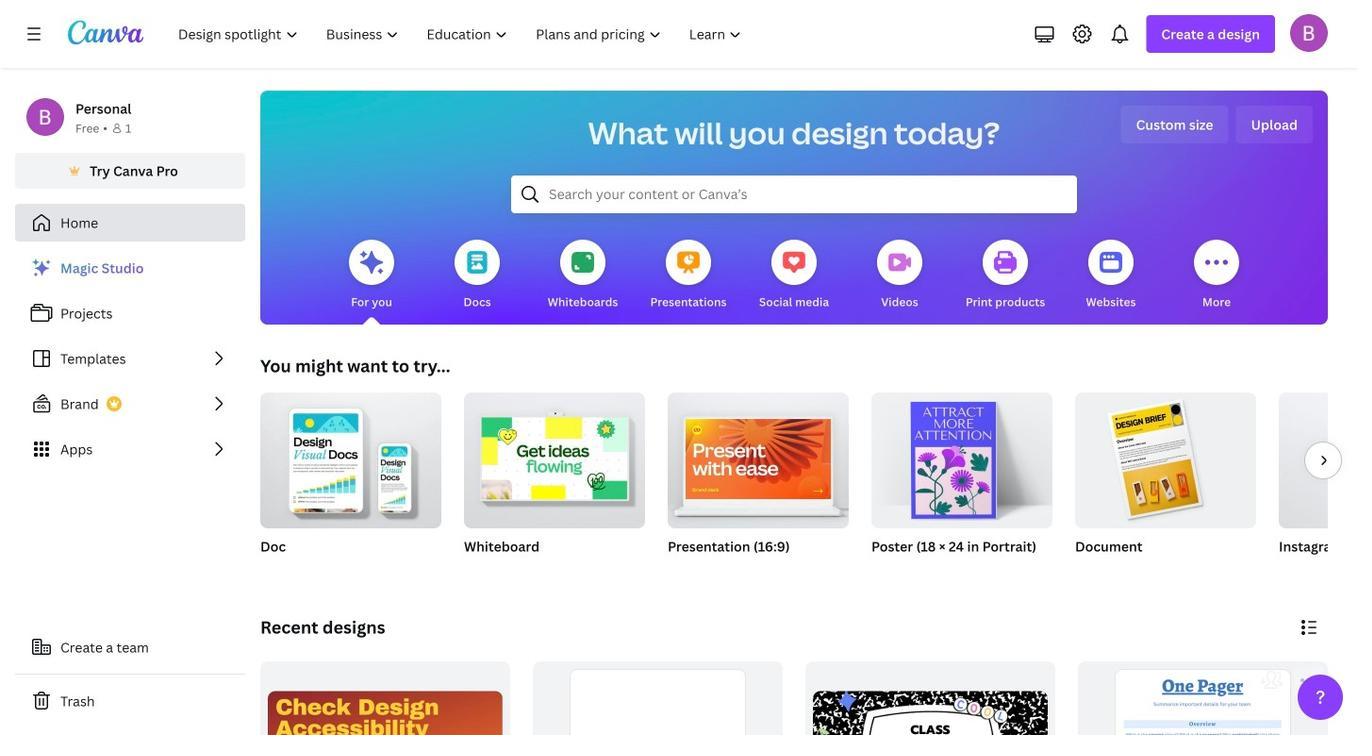 Task type: locate. For each thing, give the bounding box(es) containing it.
group
[[260, 385, 442, 579], [260, 385, 442, 528], [464, 385, 645, 579], [464, 385, 645, 528], [668, 385, 849, 579], [668, 385, 849, 528], [872, 393, 1053, 579], [872, 393, 1053, 528], [1076, 393, 1257, 579], [1280, 393, 1359, 579], [260, 661, 510, 735], [533, 661, 783, 735], [1079, 661, 1329, 735]]

None search field
[[511, 176, 1078, 213]]

list
[[15, 249, 245, 468]]

Search search field
[[549, 176, 1040, 212]]

top level navigation element
[[166, 15, 758, 53]]



Task type: describe. For each thing, give the bounding box(es) containing it.
bob builder image
[[1291, 14, 1329, 52]]



Task type: vqa. For each thing, say whether or not it's contained in the screenshot.
Search search field
yes



